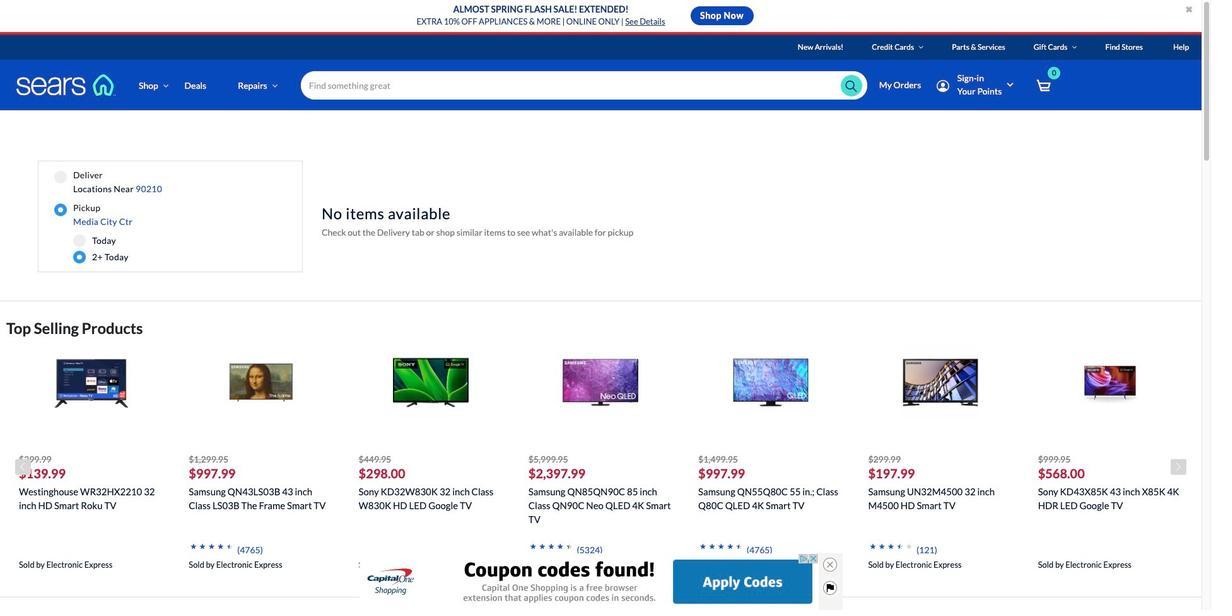 Task type: describe. For each thing, give the bounding box(es) containing it.
westinghouse wr32hx2210 32 inch hd smart roku tv image
[[53, 345, 129, 421]]

view cart image
[[1037, 79, 1052, 93]]

sony kd43x85k 43 inch x85k 4k hdr led google tv image
[[1073, 345, 1149, 421]]

Search text field
[[301, 71, 868, 100]]

samsung qn43ls03b 43 inch class ls03b the frame smart tv image
[[223, 345, 299, 421]]

0 vertical spatial angle down image
[[1073, 44, 1078, 51]]

0 horizontal spatial angle down image
[[272, 81, 278, 90]]

samsung qn85qn90c 85 inch class qn90c neo qled 4k smart tv image
[[563, 345, 639, 421]]

samsung qn55q80c 55 in.; class q80c qled 4k smart tv image
[[733, 345, 809, 421]]



Task type: locate. For each thing, give the bounding box(es) containing it.
sony kd32w830k 32 inch class w830k hd led google tv image
[[393, 345, 469, 421]]

advertisement element
[[359, 554, 819, 611]]

settings image
[[937, 80, 950, 92]]

0 vertical spatial angle down image
[[919, 44, 924, 51]]

samsung un32m4500 32 inch m4500 hd smart tv image
[[903, 345, 979, 421]]

1 vertical spatial angle down image
[[163, 81, 169, 90]]

1 horizontal spatial angle down image
[[919, 44, 924, 51]]

1 horizontal spatial angle down image
[[1073, 44, 1078, 51]]

home image
[[16, 74, 117, 97]]

angle down image
[[919, 44, 924, 51], [163, 81, 169, 90]]

1 vertical spatial angle down image
[[272, 81, 278, 90]]

banner
[[0, 35, 1212, 129]]

0 horizontal spatial angle down image
[[163, 81, 169, 90]]

main content
[[0, 110, 1212, 611]]

angle down image
[[1073, 44, 1078, 51], [272, 81, 278, 90]]



Task type: vqa. For each thing, say whether or not it's contained in the screenshot.
"SAMSUNG QN85QN90C 85 INCH CLASS QN90C NEO QLED 4K SMART TV" image
yes



